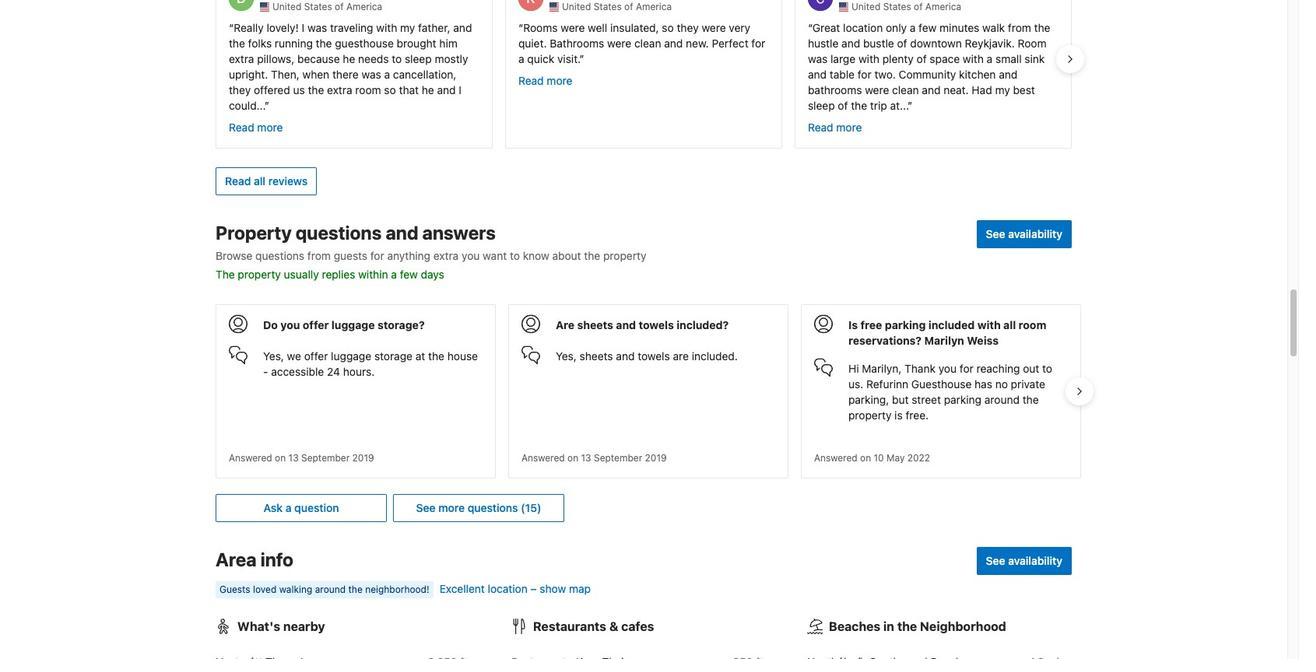 Task type: vqa. For each thing, say whether or not it's contained in the screenshot.
book to the right
no



Task type: describe. For each thing, give the bounding box(es) containing it.
neighborhood
[[920, 620, 1007, 634]]

the down when
[[308, 83, 324, 96]]

father,
[[418, 21, 451, 34]]

my inside " really lovely! i was traveling with my father, and the folks running the guesthouse brought him extra pillows, because he needs to sleep mostly upright. then, when there was a cancellation, they offered us the extra room so that he and i could...
[[400, 21, 415, 34]]

all inside the read all reviews button
[[254, 174, 266, 188]]

" for with
[[908, 99, 913, 112]]

hours.
[[343, 365, 375, 378]]

answered for hi marilyn,  thank you for reaching out to us. refurinn guesthouse has no private parking, but street parking around the property is free.
[[814, 452, 858, 464]]

included.
[[692, 349, 738, 363]]

towels for included?
[[639, 318, 674, 332]]

sleep inside " great location only a few minutes walk from the hustle and bustle of downtown reykjavik. room was large with plenty of space with a small sink and table for two. community kitchen and bathrooms were clean and neat. had my best sleep of the trip at...
[[808, 99, 835, 112]]

well
[[588, 21, 608, 34]]

the inside the 'hi marilyn,  thank you for reaching out to us. refurinn guesthouse has no private parking, but street parking around the property is free.'
[[1023, 393, 1039, 406]]

1 horizontal spatial property
[[604, 249, 647, 262]]

walk
[[983, 21, 1005, 34]]

of up downtown
[[914, 1, 923, 12]]

and up yes, sheets and towels are included. at the bottom
[[616, 318, 636, 332]]

you inside 'card 1 of 6' group
[[281, 318, 300, 332]]

loved
[[253, 584, 277, 596]]

guests
[[220, 584, 250, 596]]

and up 'large'
[[842, 36, 861, 50]]

included
[[929, 318, 975, 332]]

excellent location – show map
[[440, 582, 591, 596]]

to inside " really lovely! i was traveling with my father, and the folks running the guesthouse brought him extra pillows, because he needs to sleep mostly upright. then, when there was a cancellation, they offered us the extra room so that he and i could...
[[392, 52, 402, 65]]

clean inside " rooms were well insulated, so they were very quiet. bathrooms were clean and new. perfect for a quick visit.
[[635, 36, 662, 50]]

offer for you
[[303, 318, 329, 332]]

is
[[849, 318, 858, 332]]

and inside the property questions and answers browse questions from guests for anything extra you want to know about the property the property usually replies within a few days
[[386, 222, 419, 244]]

storage
[[375, 349, 413, 363]]

parking,
[[849, 393, 889, 406]]

know
[[523, 249, 550, 262]]

so inside " rooms were well insulated, so they were very quiet. bathrooms were clean and new. perfect for a quick visit.
[[662, 21, 674, 34]]

to inside the 'hi marilyn,  thank you for reaching out to us. refurinn guesthouse has no private parking, but street parking around the property is free.'
[[1043, 362, 1053, 375]]

location inside " great location only a few minutes walk from the hustle and bustle of downtown reykjavik. room was large with plenty of space with a small sink and table for two. community kitchen and bathrooms were clean and neat. had my best sleep of the trip at...
[[843, 21, 883, 34]]

marilyn,
[[862, 362, 902, 375]]

13 for yes, sheets and towels are included.
[[581, 452, 592, 464]]

replies
[[322, 268, 355, 281]]

want
[[483, 249, 507, 262]]

table
[[830, 68, 855, 81]]

" for " really lovely! i was traveling with my father, and the folks running the guesthouse brought him extra pillows, because he needs to sleep mostly upright. then, when there was a cancellation, they offered us the extra room so that he and i could...
[[229, 21, 234, 34]]

hi marilyn,  thank you for reaching out to us. refurinn guesthouse has no private parking, but street parking around the property is free.
[[849, 362, 1053, 422]]

and up the him
[[453, 21, 472, 34]]

2019 for towels
[[645, 452, 667, 464]]

nearby
[[283, 620, 325, 634]]

then,
[[271, 68, 300, 81]]

more for rooms were well insulated, so they were very quiet. bathrooms were clean and new. perfect for a quick visit.
[[547, 74, 573, 87]]

bathrooms
[[550, 36, 605, 50]]

the up room
[[1035, 21, 1051, 34]]

and down cancellation,
[[437, 83, 456, 96]]

0 horizontal spatial i
[[302, 21, 305, 34]]

excellent location – show map link
[[440, 582, 591, 596]]

yes, we offer luggage storage at the house - accessible 24 hours.
[[263, 349, 478, 378]]

the left neighborhood!
[[348, 584, 363, 596]]

read inside button
[[225, 174, 251, 188]]

free.
[[906, 409, 929, 422]]

of down the bathrooms
[[838, 99, 848, 112]]

for inside the 'hi marilyn,  thank you for reaching out to us. refurinn guesthouse has no private parking, but street parking around the property is free.'
[[960, 362, 974, 375]]

reaching
[[977, 362, 1020, 375]]

read more button for " great location only a few minutes walk from the hustle and bustle of downtown reykjavik. room was large with plenty of space with a small sink and table for two. community kitchen and bathrooms were clean and neat. had my best sleep of the trip at...
[[808, 120, 862, 135]]

united for lovely!
[[273, 1, 302, 12]]

bustle
[[864, 36, 894, 50]]

offered
[[254, 83, 290, 96]]

0 horizontal spatial around
[[315, 584, 346, 596]]

refurinn
[[867, 378, 909, 391]]

2 vertical spatial see
[[986, 554, 1006, 568]]

sink
[[1025, 52, 1045, 65]]

do
[[263, 318, 278, 332]]

neighborhood!
[[365, 584, 430, 596]]

0 horizontal spatial was
[[308, 21, 327, 34]]

ask a question button
[[216, 494, 387, 522]]

they inside " really lovely! i was traveling with my father, and the folks running the guesthouse brought him extra pillows, because he needs to sleep mostly upright. then, when there was a cancellation, they offered us the extra room so that he and i could...
[[229, 83, 251, 96]]

read more button for " rooms were well insulated, so they were very quiet. bathrooms were clean and new. perfect for a quick visit.
[[519, 73, 573, 89]]

few inside the property questions and answers browse questions from guests for anything extra you want to know about the property the property usually replies within a few days
[[400, 268, 418, 281]]

2022
[[908, 452, 931, 464]]

room inside " really lovely! i was traveling with my father, and the folks running the guesthouse brought him extra pillows, because he needs to sleep mostly upright. then, when there was a cancellation, they offered us the extra room so that he and i could...
[[355, 83, 381, 96]]

0 horizontal spatial property
[[238, 268, 281, 281]]

on for yes, sheets and towels are included.
[[568, 452, 579, 464]]

a down reykjavik.
[[987, 52, 993, 65]]

1 vertical spatial questions
[[256, 249, 305, 262]]

parking inside is free parking included with all room reservations?  marilyn weiss
[[885, 318, 926, 332]]

property
[[216, 222, 292, 244]]

us.
[[849, 378, 864, 391]]

answered for yes, we offer luggage storage at the house - accessible 24 hours.
[[229, 452, 272, 464]]

we
[[287, 349, 301, 363]]

and down community at the right of the page
[[922, 83, 941, 96]]

trip
[[870, 99, 887, 112]]

card 3 of 6 group
[[801, 304, 1082, 479]]

new.
[[686, 36, 709, 50]]

extra inside the property questions and answers browse questions from guests for anything extra you want to know about the property the property usually replies within a few days
[[434, 249, 459, 262]]

answers
[[422, 222, 496, 244]]

the
[[216, 268, 235, 281]]

card 2 of 6 group
[[508, 304, 789, 479]]

united states of america for insulated,
[[562, 1, 672, 12]]

downtown
[[911, 36, 962, 50]]

card 1 of 6 group
[[216, 304, 496, 479]]

a inside the property questions and answers browse questions from guests for anything extra you want to know about the property the property usually replies within a few days
[[391, 268, 397, 281]]

24
[[327, 365, 340, 378]]

space
[[930, 52, 960, 65]]

carousel with cards containing traveler questions and answers region
[[203, 298, 1094, 485]]

1 vertical spatial location
[[488, 582, 528, 596]]

of up plenty
[[897, 36, 908, 50]]

beaches in the neighborhood
[[829, 620, 1007, 634]]

storage?
[[378, 318, 425, 332]]

read for " really lovely! i was traveling with my father, and the folks running the guesthouse brought him extra pillows, because he needs to sleep mostly upright. then, when there was a cancellation, they offered us the extra room so that he and i could...
[[229, 121, 254, 134]]

included?
[[677, 318, 729, 332]]

all inside is free parking included with all room reservations?  marilyn weiss
[[1004, 318, 1016, 332]]

is free parking included with all room reservations?  marilyn weiss
[[849, 318, 1047, 347]]

0 vertical spatial see
[[986, 227, 1006, 240]]

brought
[[397, 36, 437, 50]]

are
[[673, 349, 689, 363]]

so inside " really lovely! i was traveling with my father, and the folks running the guesthouse brought him extra pillows, because he needs to sleep mostly upright. then, when there was a cancellation, they offered us the extra room so that he and i could...
[[384, 83, 396, 96]]

america for few
[[926, 1, 962, 12]]

of up traveling
[[335, 1, 344, 12]]

sheets for are
[[577, 318, 614, 332]]

this is a carousel with rotating slides. it displays featured reviews of the property. use the next and previous buttons to navigate. region
[[203, 0, 1085, 155]]

1 see availability button from the top
[[977, 220, 1072, 248]]

yes, for yes, we offer luggage storage at the house - accessible 24 hours.
[[263, 349, 284, 363]]

&
[[610, 620, 619, 634]]

ask
[[264, 501, 283, 515]]

united states of america for a
[[852, 1, 962, 12]]

mostly
[[435, 52, 468, 65]]

see more questions (15)
[[416, 501, 542, 515]]

out
[[1023, 362, 1040, 375]]

more for really lovely! i was traveling with my father, and the folks running the guesthouse brought him extra pillows, because he needs to sleep mostly upright. then, when there was a cancellation, they offered us the extra room so that he and i could...
[[257, 121, 283, 134]]

private
[[1011, 378, 1046, 391]]

united states of america image for really
[[260, 2, 269, 12]]

you inside the property questions and answers browse questions from guests for anything extra you want to know about the property the property usually replies within a few days
[[462, 249, 480, 262]]

with inside is free parking included with all room reservations?  marilyn weiss
[[978, 318, 1001, 332]]

there
[[332, 68, 359, 81]]

towels for are
[[638, 349, 670, 363]]

for inside " rooms were well insulated, so they were very quiet. bathrooms were clean and new. perfect for a quick visit.
[[752, 36, 766, 50]]

answered on 13 september 2019 for sheets
[[522, 452, 667, 464]]

insulated,
[[610, 21, 659, 34]]

has
[[975, 378, 993, 391]]

questions inside 'button'
[[468, 501, 518, 515]]

for inside " great location only a few minutes walk from the hustle and bustle of downtown reykjavik. room was large with plenty of space with a small sink and table for two. community kitchen and bathrooms were clean and neat. had my best sleep of the trip at...
[[858, 68, 872, 81]]

read all reviews
[[225, 174, 308, 188]]

a inside button
[[286, 501, 292, 515]]

2 see availability from the top
[[986, 554, 1063, 568]]

0 vertical spatial questions
[[296, 222, 382, 244]]

the left trip
[[851, 99, 868, 112]]

neat.
[[944, 83, 969, 96]]

are sheets and towels included?
[[556, 318, 729, 332]]

excellent
[[440, 582, 485, 596]]

pillows,
[[257, 52, 295, 65]]

for inside the property questions and answers browse questions from guests for anything extra you want to know about the property the property usually replies within a few days
[[371, 249, 384, 262]]

room inside is free parking included with all room reservations?  marilyn weiss
[[1019, 318, 1047, 332]]

" for because
[[265, 99, 270, 112]]

street
[[912, 393, 941, 406]]

question
[[294, 501, 339, 515]]

minutes
[[940, 21, 980, 34]]

house
[[448, 349, 478, 363]]



Task type: locate. For each thing, give the bounding box(es) containing it.
at
[[416, 349, 425, 363]]

1 answered from the left
[[229, 452, 272, 464]]

quiet.
[[519, 36, 547, 50]]

my up brought
[[400, 21, 415, 34]]

2 horizontal spatial "
[[908, 99, 913, 112]]

1 horizontal spatial united states of america
[[562, 1, 672, 12]]

yes, for yes, sheets and towels are included.
[[556, 349, 577, 363]]

1 horizontal spatial sleep
[[808, 99, 835, 112]]

0 horizontal spatial 13
[[289, 452, 299, 464]]

answered for yes, sheets and towels are included.
[[522, 452, 565, 464]]

i up running
[[302, 21, 305, 34]]

weiss
[[967, 334, 999, 347]]

" up quiet.
[[519, 21, 523, 34]]

read for " great location only a few minutes walk from the hustle and bustle of downtown reykjavik. room was large with plenty of space with a small sink and table for two. community kitchen and bathrooms were clean and neat. had my best sleep of the trip at...
[[808, 121, 834, 134]]

more inside 'button'
[[439, 501, 465, 515]]

13 inside 'card 1 of 6' group
[[289, 452, 299, 464]]

see inside 'button'
[[416, 501, 436, 515]]

clean down insulated, at the top
[[635, 36, 662, 50]]

read more down quick
[[519, 74, 573, 87]]

location up bustle
[[843, 21, 883, 34]]

2 united from the left
[[562, 1, 591, 12]]

were up bathrooms
[[561, 21, 585, 34]]

1 vertical spatial to
[[510, 249, 520, 262]]

yes, sheets and towels are included.
[[556, 349, 738, 363]]

read more button for " really lovely! i was traveling with my father, and the folks running the guesthouse brought him extra pillows, because he needs to sleep mostly upright. then, when there was a cancellation, they offered us the extra room so that he and i could...
[[229, 120, 283, 135]]

could...
[[229, 99, 265, 112]]

1 vertical spatial towels
[[638, 349, 670, 363]]

" for " rooms were well insulated, so they were very quiet. bathrooms were clean and new. perfect for a quick visit.
[[519, 21, 523, 34]]

were up perfect
[[702, 21, 726, 34]]

(15)
[[521, 501, 542, 515]]

towels left are
[[638, 349, 670, 363]]

" up the hustle
[[808, 21, 813, 34]]

from
[[1008, 21, 1032, 34], [307, 249, 331, 262]]

community
[[899, 68, 957, 81]]

read more button down quick
[[519, 73, 573, 89]]

1 horizontal spatial read more button
[[519, 73, 573, 89]]

browse
[[216, 249, 253, 262]]

1 september from the left
[[301, 452, 350, 464]]

13 for yes, we offer luggage storage at the house - accessible 24 hours.
[[289, 452, 299, 464]]

1 states from the left
[[304, 1, 332, 12]]

0 vertical spatial location
[[843, 21, 883, 34]]

" inside " great location only a few minutes walk from the hustle and bustle of downtown reykjavik. room was large with plenty of space with a small sink and table for two. community kitchen and bathrooms were clean and neat. had my best sleep of the trip at...
[[808, 21, 813, 34]]

0 horizontal spatial all
[[254, 174, 266, 188]]

2 yes, from the left
[[556, 349, 577, 363]]

on inside 'card 1 of 6' group
[[275, 452, 286, 464]]

0 horizontal spatial extra
[[229, 52, 254, 65]]

answered on 13 september 2019 inside 'card 1 of 6' group
[[229, 452, 374, 464]]

answered on 13 september 2019
[[229, 452, 374, 464], [522, 452, 667, 464]]

1 united from the left
[[273, 1, 302, 12]]

marilyn
[[925, 334, 965, 347]]

0 horizontal spatial from
[[307, 249, 331, 262]]

1 vertical spatial extra
[[327, 83, 352, 96]]

2 13 from the left
[[581, 452, 592, 464]]

anything
[[387, 249, 431, 262]]

2 vertical spatial questions
[[468, 501, 518, 515]]

0 vertical spatial around
[[985, 393, 1020, 406]]

parking inside the 'hi marilyn,  thank you for reaching out to us. refurinn guesthouse has no private parking, but street parking around the property is free.'
[[944, 393, 982, 406]]

room down there
[[355, 83, 381, 96]]

room
[[1018, 36, 1047, 50]]

0 horizontal spatial yes,
[[263, 349, 284, 363]]

"
[[229, 21, 234, 34], [519, 21, 523, 34], [808, 21, 813, 34]]

1 vertical spatial from
[[307, 249, 331, 262]]

read more button down the bathrooms
[[808, 120, 862, 135]]

the inside yes, we offer luggage storage at the house - accessible 24 hours.
[[428, 349, 445, 363]]

united states of america image up really
[[260, 2, 269, 12]]

and left new.
[[664, 36, 683, 50]]

you left want
[[462, 249, 480, 262]]

1 vertical spatial was
[[808, 52, 828, 65]]

answered on 13 september 2019 inside card 2 of 6 group
[[522, 452, 667, 464]]

two.
[[875, 68, 896, 81]]

1 vertical spatial availability
[[1009, 554, 1063, 568]]

availability for first see availability button
[[1009, 227, 1063, 240]]

america for traveling
[[346, 1, 382, 12]]

large
[[831, 52, 856, 65]]

offer right do
[[303, 318, 329, 332]]

and inside " rooms were well insulated, so they were very quiet. bathrooms were clean and new. perfect for a quick visit.
[[664, 36, 683, 50]]

luggage for storage
[[331, 349, 372, 363]]

hi
[[849, 362, 859, 375]]

guesthouse
[[912, 378, 972, 391]]

read
[[519, 74, 544, 87], [229, 121, 254, 134], [808, 121, 834, 134], [225, 174, 251, 188]]

clean inside " great location only a few minutes walk from the hustle and bustle of downtown reykjavik. room was large with plenty of space with a small sink and table for two. community kitchen and bathrooms were clean and neat. had my best sleep of the trip at...
[[892, 83, 919, 96]]

sleep down brought
[[405, 52, 432, 65]]

read more button down could...
[[229, 120, 283, 135]]

sheets for yes,
[[580, 349, 613, 363]]

he
[[343, 52, 355, 65], [422, 83, 434, 96]]

1 vertical spatial around
[[315, 584, 346, 596]]

2 america from the left
[[636, 1, 672, 12]]

september for offer
[[301, 452, 350, 464]]

read more down the bathrooms
[[808, 121, 862, 134]]

united states of america image for rooms
[[550, 2, 559, 12]]

1 united states of america from the left
[[273, 1, 382, 12]]

2 horizontal spatial "
[[808, 21, 813, 34]]

restaurants
[[533, 620, 607, 634]]

more for great location only a few minutes walk from the hustle and bustle of downtown reykjavik. room was large with plenty of space with a small sink and table for two. community kitchen and bathrooms were clean and neat. had my best sleep of the trip at...
[[837, 121, 862, 134]]

united for location
[[852, 1, 881, 12]]

location
[[843, 21, 883, 34], [488, 582, 528, 596]]

a down quiet.
[[519, 52, 524, 65]]

clean up at...
[[892, 83, 919, 96]]

around right walking
[[315, 584, 346, 596]]

america for so
[[636, 1, 672, 12]]

1 united states of america image from the left
[[260, 2, 269, 12]]

ask a question
[[264, 501, 339, 515]]

map
[[569, 582, 591, 596]]

best
[[1013, 83, 1035, 96]]

"
[[580, 52, 584, 65], [265, 99, 270, 112], [908, 99, 913, 112]]

answered inside card 2 of 6 group
[[522, 452, 565, 464]]

read for " rooms were well insulated, so they were very quiet. bathrooms were clean and new. perfect for a quick visit.
[[519, 74, 544, 87]]

2 vertical spatial was
[[362, 68, 381, 81]]

2 luggage from the top
[[331, 349, 372, 363]]

my
[[400, 21, 415, 34], [996, 83, 1010, 96]]

a inside " rooms were well insulated, so they were very quiet. bathrooms were clean and new. perfect for a quick visit.
[[519, 52, 524, 65]]

property down "parking,"
[[849, 409, 892, 422]]

luggage up yes, we offer luggage storage at the house - accessible 24 hours.
[[332, 318, 375, 332]]

september for and
[[594, 452, 643, 464]]

what's
[[237, 620, 280, 634]]

1 horizontal spatial "
[[519, 21, 523, 34]]

with up weiss
[[978, 318, 1001, 332]]

of up community at the right of the page
[[917, 52, 927, 65]]

read more for " really lovely! i was traveling with my father, and the folks running the guesthouse brought him extra pillows, because he needs to sleep mostly upright. then, when there was a cancellation, they offered us the extra room so that he and i could...
[[229, 121, 283, 134]]

i down mostly
[[459, 83, 462, 96]]

1 horizontal spatial yes,
[[556, 349, 577, 363]]

that
[[399, 83, 419, 96]]

because
[[297, 52, 340, 65]]

states for was
[[304, 1, 332, 12]]

and down 'are sheets and towels included?'
[[616, 349, 635, 363]]

united states of america image up rooms
[[550, 2, 559, 12]]

so right insulated, at the top
[[662, 21, 674, 34]]

you inside the 'hi marilyn,  thank you for reaching out to us. refurinn guesthouse has no private parking, but street parking around the property is free.'
[[939, 362, 957, 375]]

1 horizontal spatial 2019
[[645, 452, 667, 464]]

united states of america image
[[260, 2, 269, 12], [550, 2, 559, 12]]

1 vertical spatial my
[[996, 83, 1010, 96]]

they inside " rooms were well insulated, so they were very quiet. bathrooms were clean and new. perfect for a quick visit.
[[677, 21, 699, 34]]

3 " from the left
[[808, 21, 813, 34]]

0 vertical spatial extra
[[229, 52, 254, 65]]

" great location only a few minutes walk from the hustle and bustle of downtown reykjavik. room was large with plenty of space with a small sink and table for two. community kitchen and bathrooms were clean and neat. had my best sleep of the trip at...
[[808, 21, 1051, 112]]

0 horizontal spatial "
[[265, 99, 270, 112]]

yes,
[[263, 349, 284, 363], [556, 349, 577, 363]]

0 vertical spatial clean
[[635, 36, 662, 50]]

room up out
[[1019, 318, 1047, 332]]

luggage inside yes, we offer luggage storage at the house - accessible 24 hours.
[[331, 349, 372, 363]]

2 united states of america from the left
[[562, 1, 672, 12]]

0 horizontal spatial few
[[400, 268, 418, 281]]

extra up upright.
[[229, 52, 254, 65]]

1 horizontal spatial 13
[[581, 452, 592, 464]]

2 vertical spatial extra
[[434, 249, 459, 262]]

0 horizontal spatial answered
[[229, 452, 272, 464]]

states for insulated,
[[594, 1, 622, 12]]

show
[[540, 582, 566, 596]]

1 vertical spatial clean
[[892, 83, 919, 96]]

states for a
[[884, 1, 912, 12]]

parking up reservations?
[[885, 318, 926, 332]]

few inside " great location only a few minutes walk from the hustle and bustle of downtown reykjavik. room was large with plenty of space with a small sink and table for two. community kitchen and bathrooms were clean and neat. had my best sleep of the trip at...
[[919, 21, 937, 34]]

0 vertical spatial see availability button
[[977, 220, 1072, 248]]

few down anything
[[400, 268, 418, 281]]

yes, down are
[[556, 349, 577, 363]]

united states of america up the only
[[852, 1, 962, 12]]

from up the usually
[[307, 249, 331, 262]]

with up kitchen
[[963, 52, 984, 65]]

2 horizontal spatial property
[[849, 409, 892, 422]]

0 horizontal spatial clean
[[635, 36, 662, 50]]

days
[[421, 268, 444, 281]]

the inside the property questions and answers browse questions from guests for anything extra you want to know about the property the property usually replies within a few days
[[584, 249, 601, 262]]

read more for " rooms were well insulated, so they were very quiet. bathrooms were clean and new. perfect for a quick visit.
[[519, 74, 573, 87]]

0 vertical spatial few
[[919, 21, 937, 34]]

upright.
[[229, 68, 268, 81]]

0 horizontal spatial you
[[281, 318, 300, 332]]

1 horizontal spatial september
[[594, 452, 643, 464]]

1 horizontal spatial united states of america image
[[550, 2, 559, 12]]

" down offered
[[265, 99, 270, 112]]

0 horizontal spatial to
[[392, 52, 402, 65]]

2 horizontal spatial you
[[939, 362, 957, 375]]

" right trip
[[908, 99, 913, 112]]

and down small
[[999, 68, 1018, 81]]

around
[[985, 393, 1020, 406], [315, 584, 346, 596]]

0 vertical spatial availability
[[1009, 227, 1063, 240]]

0 vertical spatial room
[[355, 83, 381, 96]]

" inside " rooms were well insulated, so they were very quiet. bathrooms were clean and new. perfect for a quick visit.
[[519, 21, 523, 34]]

1 vertical spatial he
[[422, 83, 434, 96]]

0 vertical spatial property
[[604, 249, 647, 262]]

2 see availability button from the top
[[977, 547, 1072, 575]]

hustle
[[808, 36, 839, 50]]

us
[[293, 83, 305, 96]]

running
[[275, 36, 313, 50]]

" inside " really lovely! i was traveling with my father, and the folks running the guesthouse brought him extra pillows, because he needs to sleep mostly upright. then, when there was a cancellation, they offered us the extra room so that he and i could...
[[229, 21, 234, 34]]

answered up the ask
[[229, 452, 272, 464]]

2 september from the left
[[594, 452, 643, 464]]

1 horizontal spatial extra
[[327, 83, 352, 96]]

guesthouse
[[335, 36, 394, 50]]

property inside the 'hi marilyn,  thank you for reaching out to us. refurinn guesthouse has no private parking, but street parking around the property is free.'
[[849, 409, 892, 422]]

on
[[275, 452, 286, 464], [568, 452, 579, 464], [860, 452, 871, 464]]

info
[[261, 549, 293, 571]]

thank
[[905, 362, 936, 375]]

at...
[[890, 99, 908, 112]]

offer right we on the bottom left of page
[[304, 349, 328, 363]]

on inside card 2 of 6 group
[[568, 452, 579, 464]]

but
[[892, 393, 909, 406]]

read more for " great location only a few minutes walk from the hustle and bustle of downtown reykjavik. room was large with plenty of space with a small sink and table for two. community kitchen and bathrooms were clean and neat. had my best sleep of the trip at...
[[808, 121, 862, 134]]

offer inside yes, we offer luggage storage at the house - accessible 24 hours.
[[304, 349, 328, 363]]

around down the no
[[985, 393, 1020, 406]]

america up insulated, at the top
[[636, 1, 672, 12]]

were down insulated, at the top
[[607, 36, 632, 50]]

1 horizontal spatial my
[[996, 83, 1010, 96]]

2 availability from the top
[[1009, 554, 1063, 568]]

united up the lovely!
[[273, 1, 302, 12]]

2 states from the left
[[594, 1, 622, 12]]

availability for 2nd see availability button from the top
[[1009, 554, 1063, 568]]

united states of america
[[273, 1, 382, 12], [562, 1, 672, 12], [852, 1, 962, 12]]

2 united states of america image from the left
[[550, 2, 559, 12]]

13 inside card 2 of 6 group
[[581, 452, 592, 464]]

read more button
[[519, 73, 573, 89], [229, 120, 283, 135], [808, 120, 862, 135]]

of up insulated, at the top
[[625, 1, 633, 12]]

0 vertical spatial you
[[462, 249, 480, 262]]

" rooms were well insulated, so they were very quiet. bathrooms were clean and new. perfect for a quick visit.
[[519, 21, 766, 65]]

a right the only
[[910, 21, 916, 34]]

reservations?
[[849, 334, 922, 347]]

walking
[[279, 584, 312, 596]]

united states of america up traveling
[[273, 1, 382, 12]]

1 vertical spatial few
[[400, 268, 418, 281]]

united for were
[[562, 1, 591, 12]]

0 horizontal spatial room
[[355, 83, 381, 96]]

" for visit.
[[580, 52, 584, 65]]

1 horizontal spatial from
[[1008, 21, 1032, 34]]

0 horizontal spatial america
[[346, 1, 382, 12]]

1 horizontal spatial he
[[422, 83, 434, 96]]

1 horizontal spatial america
[[636, 1, 672, 12]]

are
[[556, 318, 575, 332]]

" down bathrooms
[[580, 52, 584, 65]]

around inside the 'hi marilyn,  thank you for reaching out to us. refurinn guesthouse has no private parking, but street parking around the property is free.'
[[985, 393, 1020, 406]]

1 " from the left
[[229, 21, 234, 34]]

states up traveling
[[304, 1, 332, 12]]

3 states from the left
[[884, 1, 912, 12]]

the down really
[[229, 36, 245, 50]]

had
[[972, 83, 993, 96]]

all up reaching
[[1004, 318, 1016, 332]]

1 on from the left
[[275, 452, 286, 464]]

were inside " great location only a few minutes walk from the hustle and bustle of downtown reykjavik. room was large with plenty of space with a small sink and table for two. community kitchen and bathrooms were clean and neat. had my best sleep of the trip at...
[[865, 83, 890, 96]]

1 horizontal spatial location
[[843, 21, 883, 34]]

2 " from the left
[[519, 21, 523, 34]]

1 availability from the top
[[1009, 227, 1063, 240]]

1 vertical spatial they
[[229, 83, 251, 96]]

reviews
[[268, 174, 308, 188]]

yes, inside yes, we offer luggage storage at the house - accessible 24 hours.
[[263, 349, 284, 363]]

2019 inside 'card 1 of 6' group
[[352, 452, 374, 464]]

2 horizontal spatial was
[[808, 52, 828, 65]]

0 horizontal spatial so
[[384, 83, 396, 96]]

is
[[895, 409, 903, 422]]

property down "browse"
[[238, 268, 281, 281]]

do you offer luggage storage?
[[263, 318, 425, 332]]

3 on from the left
[[860, 452, 871, 464]]

usually
[[284, 268, 319, 281]]

may
[[887, 452, 905, 464]]

2 horizontal spatial united states of america
[[852, 1, 962, 12]]

on for hi marilyn,  thank you for reaching out to us. refurinn guesthouse has no private parking, but street parking around the property is free.
[[860, 452, 871, 464]]

cafes
[[622, 620, 654, 634]]

read left reviews
[[225, 174, 251, 188]]

0 vertical spatial sheets
[[577, 318, 614, 332]]

" for " great location only a few minutes walk from the hustle and bustle of downtown reykjavik. room was large with plenty of space with a small sink and table for two. community kitchen and bathrooms were clean and neat. had my best sleep of the trip at...
[[808, 21, 813, 34]]

0 horizontal spatial he
[[343, 52, 355, 65]]

1 horizontal spatial i
[[459, 83, 462, 96]]

to right want
[[510, 249, 520, 262]]

" up upright.
[[229, 21, 234, 34]]

questions up guests at the top left of page
[[296, 222, 382, 244]]

from inside " great location only a few minutes walk from the hustle and bustle of downtown reykjavik. room was large with plenty of space with a small sink and table for two. community kitchen and bathrooms were clean and neat. had my best sleep of the trip at...
[[1008, 21, 1032, 34]]

only
[[886, 21, 907, 34]]

they up new.
[[677, 21, 699, 34]]

1 vertical spatial you
[[281, 318, 300, 332]]

september inside card 2 of 6 group
[[594, 452, 643, 464]]

was down 'needs'
[[362, 68, 381, 81]]

see
[[986, 227, 1006, 240], [416, 501, 436, 515], [986, 554, 1006, 568]]

0 horizontal spatial parking
[[885, 318, 926, 332]]

luggage
[[332, 318, 375, 332], [331, 349, 372, 363]]

united states of america for was
[[273, 1, 382, 12]]

lovely!
[[267, 21, 299, 34]]

1 vertical spatial room
[[1019, 318, 1047, 332]]

a inside " really lovely! i was traveling with my father, and the folks running the guesthouse brought him extra pillows, because he needs to sleep mostly upright. then, when there was a cancellation, they offered us the extra room so that he and i could...
[[384, 68, 390, 81]]

on inside the card 3 of 6 group
[[860, 452, 871, 464]]

area info
[[216, 549, 293, 571]]

1 horizontal spatial "
[[580, 52, 584, 65]]

very
[[729, 21, 751, 34]]

you up guesthouse
[[939, 362, 957, 375]]

" really lovely! i was traveling with my father, and the folks running the guesthouse brought him extra pillows, because he needs to sleep mostly upright. then, when there was a cancellation, they offered us the extra room so that he and i could...
[[229, 21, 472, 112]]

the
[[1035, 21, 1051, 34], [229, 36, 245, 50], [316, 36, 332, 50], [308, 83, 324, 96], [851, 99, 868, 112], [584, 249, 601, 262], [428, 349, 445, 363], [1023, 393, 1039, 406], [348, 584, 363, 596], [898, 620, 917, 634]]

and up the bathrooms
[[808, 68, 827, 81]]

3 america from the left
[[926, 1, 962, 12]]

read more
[[519, 74, 573, 87], [229, 121, 283, 134], [808, 121, 862, 134]]

1 america from the left
[[346, 1, 382, 12]]

from inside the property questions and answers browse questions from guests for anything extra you want to know about the property the property usually replies within a few days
[[307, 249, 331, 262]]

0 vertical spatial so
[[662, 21, 674, 34]]

1 luggage from the top
[[332, 318, 375, 332]]

2 2019 from the left
[[645, 452, 667, 464]]

1 see availability from the top
[[986, 227, 1063, 240]]

0 vertical spatial to
[[392, 52, 402, 65]]

guests loved walking around the neighborhood!
[[220, 584, 430, 596]]

2019 for luggage
[[352, 452, 374, 464]]

in
[[884, 620, 895, 634]]

2 horizontal spatial read more button
[[808, 120, 862, 135]]

with inside " really lovely! i was traveling with my father, and the folks running the guesthouse brought him extra pillows, because he needs to sleep mostly upright. then, when there was a cancellation, they offered us the extra room so that he and i could...
[[376, 21, 397, 34]]

extra down there
[[327, 83, 352, 96]]

september inside 'card 1 of 6' group
[[301, 452, 350, 464]]

1 horizontal spatial clean
[[892, 83, 919, 96]]

2 answered on 13 september 2019 from the left
[[522, 452, 667, 464]]

he down cancellation,
[[422, 83, 434, 96]]

september
[[301, 452, 350, 464], [594, 452, 643, 464]]

offer for we
[[304, 349, 328, 363]]

answered inside 'card 1 of 6' group
[[229, 452, 272, 464]]

guests
[[334, 249, 368, 262]]

united up well in the left top of the page
[[562, 1, 591, 12]]

when
[[303, 68, 330, 81]]

no
[[996, 378, 1008, 391]]

availability
[[1009, 227, 1063, 240], [1009, 554, 1063, 568]]

1 horizontal spatial on
[[568, 452, 579, 464]]

to inside the property questions and answers browse questions from guests for anything extra you want to know about the property the property usually replies within a few days
[[510, 249, 520, 262]]

0 horizontal spatial on
[[275, 452, 286, 464]]

answered inside the card 3 of 6 group
[[814, 452, 858, 464]]

read down the bathrooms
[[808, 121, 834, 134]]

0 horizontal spatial 2019
[[352, 452, 374, 464]]

0 horizontal spatial answered on 13 september 2019
[[229, 452, 374, 464]]

1 horizontal spatial around
[[985, 393, 1020, 406]]

answered on 13 september 2019 for we
[[229, 452, 374, 464]]

3 answered from the left
[[814, 452, 858, 464]]

america up minutes
[[926, 1, 962, 12]]

the up because at the left of the page
[[316, 36, 332, 50]]

1 horizontal spatial answered on 13 september 2019
[[522, 452, 667, 464]]

sleep down the bathrooms
[[808, 99, 835, 112]]

my inside " great location only a few minutes walk from the hustle and bustle of downtown reykjavik. room was large with plenty of space with a small sink and table for two. community kitchen and bathrooms were clean and neat. had my best sleep of the trip at...
[[996, 83, 1010, 96]]

united states of america image
[[839, 2, 849, 12]]

on for yes, we offer luggage storage at the house - accessible 24 hours.
[[275, 452, 286, 464]]

3 united from the left
[[852, 1, 881, 12]]

parking down has
[[944, 393, 982, 406]]

was inside " great location only a few minutes walk from the hustle and bustle of downtown reykjavik. room was large with plenty of space with a small sink and table for two. community kitchen and bathrooms were clean and neat. had my best sleep of the trip at...
[[808, 52, 828, 65]]

1 answered on 13 september 2019 from the left
[[229, 452, 374, 464]]

1 horizontal spatial united
[[562, 1, 591, 12]]

him
[[439, 36, 458, 50]]

1 horizontal spatial was
[[362, 68, 381, 81]]

1 horizontal spatial few
[[919, 21, 937, 34]]

2 vertical spatial property
[[849, 409, 892, 422]]

1 2019 from the left
[[352, 452, 374, 464]]

2019
[[352, 452, 374, 464], [645, 452, 667, 464]]

1 vertical spatial see availability
[[986, 554, 1063, 568]]

towels
[[639, 318, 674, 332], [638, 349, 670, 363]]

yes, inside card 2 of 6 group
[[556, 349, 577, 363]]

0 horizontal spatial september
[[301, 452, 350, 464]]

the right 'in' on the right of the page
[[898, 620, 917, 634]]

america up traveling
[[346, 1, 382, 12]]

sheets down 'are sheets and towels included?'
[[580, 349, 613, 363]]

0 horizontal spatial united states of america
[[273, 1, 382, 12]]

for right perfect
[[752, 36, 766, 50]]

yes, up - on the bottom of the page
[[263, 349, 284, 363]]

for up guesthouse
[[960, 362, 974, 375]]

towels up yes, sheets and towels are included. at the bottom
[[639, 318, 674, 332]]

2019 inside card 2 of 6 group
[[645, 452, 667, 464]]

sleep inside " really lovely! i was traveling with my father, and the folks running the guesthouse brought him extra pillows, because he needs to sleep mostly upright. then, when there was a cancellation, they offered us the extra room so that he and i could...
[[405, 52, 432, 65]]

extra
[[229, 52, 254, 65], [327, 83, 352, 96], [434, 249, 459, 262]]

3 united states of america from the left
[[852, 1, 962, 12]]

1 horizontal spatial all
[[1004, 318, 1016, 332]]

states
[[304, 1, 332, 12], [594, 1, 622, 12], [884, 1, 912, 12]]

2 horizontal spatial answered
[[814, 452, 858, 464]]

united right united states of america icon
[[852, 1, 881, 12]]

the right at
[[428, 349, 445, 363]]

0 vertical spatial from
[[1008, 21, 1032, 34]]

0 vertical spatial offer
[[303, 318, 329, 332]]

all left reviews
[[254, 174, 266, 188]]

reykjavik.
[[965, 36, 1015, 50]]

0 vertical spatial was
[[308, 21, 327, 34]]

1 yes, from the left
[[263, 349, 284, 363]]

cancellation,
[[393, 68, 457, 81]]

sheets right are
[[577, 318, 614, 332]]

1 13 from the left
[[289, 452, 299, 464]]

accessible
[[271, 365, 324, 378]]

a right within
[[391, 268, 397, 281]]

2 on from the left
[[568, 452, 579, 464]]

luggage for storage?
[[332, 318, 375, 332]]

1 vertical spatial i
[[459, 83, 462, 96]]

-
[[263, 365, 268, 378]]

2 vertical spatial you
[[939, 362, 957, 375]]

from up room
[[1008, 21, 1032, 34]]

1 vertical spatial property
[[238, 268, 281, 281]]

a down 'needs'
[[384, 68, 390, 81]]

1 horizontal spatial answered
[[522, 452, 565, 464]]

with down bustle
[[859, 52, 880, 65]]

the down private
[[1023, 393, 1039, 406]]

2 answered from the left
[[522, 452, 565, 464]]



